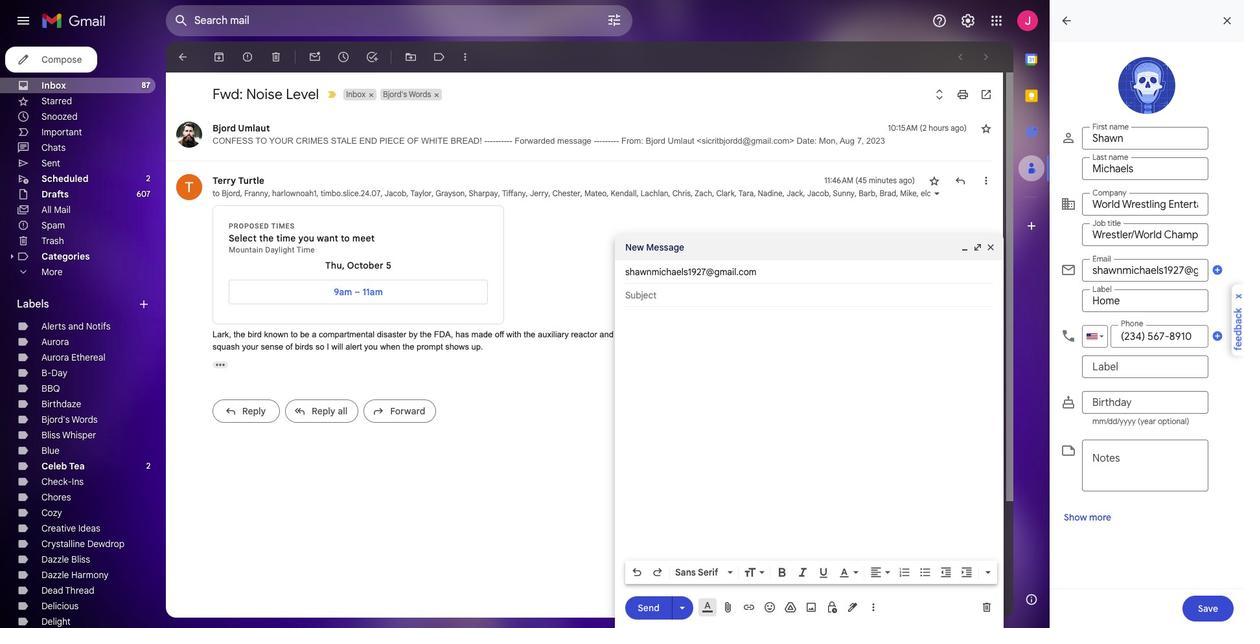 Task type: vqa. For each thing, say whether or not it's contained in the screenshot.
bottommost Missing
no



Task type: describe. For each thing, give the bounding box(es) containing it.
reply all link
[[285, 400, 359, 423]]

11:46 am (45 minutes ago)
[[825, 176, 916, 185]]

thu, october 5
[[325, 260, 392, 272]]

the right by
[[420, 330, 432, 339]]

2 for celeb tea
[[146, 462, 150, 471]]

(2
[[920, 123, 927, 133]]

29 , from the left
[[1057, 189, 1061, 198]]

34 , from the left
[[1176, 189, 1180, 198]]

notice.
[[908, 330, 932, 339]]

alerts
[[41, 321, 66, 333]]

2 be from the left
[[810, 330, 819, 339]]

the inside proposed times select the time you want to meet mountain daylight time
[[259, 233, 274, 244]]

14 - from the left
[[603, 136, 605, 146]]

labels image
[[433, 51, 446, 64]]

7 - from the left
[[501, 136, 504, 146]]

confess to your crimes stale end piece of white bread! ---------- forwarded message --------- from: bjord umlaut <sicritbjordd@gmail.com> date: mon, aug 7, 2023
[[213, 136, 886, 146]]

delight link
[[41, 617, 71, 628]]

advanced search options image
[[602, 7, 628, 33]]

taylor
[[411, 189, 432, 198]]

reply for reply all
[[312, 406, 336, 417]]

10:15 am
[[889, 123, 918, 133]]

bjord umlaut
[[213, 123, 270, 134]]

bjord's words for bjord's words link
[[41, 414, 98, 426]]

2 vertical spatial bjord
[[222, 189, 240, 198]]

11am
[[363, 287, 383, 298]]

Subject field
[[626, 289, 994, 302]]

to inside proposed times select the time you want to meet mountain daylight time
[[341, 233, 350, 244]]

scheduled
[[41, 173, 89, 185]]

the left bird
[[234, 330, 245, 339]]

with
[[507, 330, 522, 339]]

not starred image for 11:46 am (45 minutes ago)
[[929, 174, 942, 187]]

archive image
[[213, 51, 226, 64]]

14 , from the left
[[669, 189, 671, 198]]

want
[[317, 233, 339, 244]]

1 horizontal spatial umlaut
[[668, 136, 695, 146]]

dazzle bliss
[[41, 554, 90, 566]]

b-day link
[[41, 368, 67, 379]]

13 - from the left
[[600, 136, 603, 146]]

sans serif option
[[673, 567, 726, 580]]

0 vertical spatial umlaut
[[238, 123, 270, 134]]

so
[[316, 342, 325, 352]]

movies
[[951, 330, 978, 339]]

crystalline
[[41, 539, 85, 550]]

times
[[272, 222, 295, 231]]

lark,
[[213, 330, 231, 339]]

aug
[[840, 136, 855, 146]]

sans
[[676, 567, 696, 579]]

more send options image
[[676, 602, 689, 615]]

power
[[616, 330, 639, 339]]

further
[[881, 330, 905, 339]]

32 , from the left
[[1128, 189, 1132, 198]]

whisper
[[62, 430, 96, 442]]

labels navigation
[[0, 41, 166, 629]]

kendall
[[611, 189, 637, 198]]

7 , from the left
[[465, 189, 467, 198]]

dazzle for dazzle bliss
[[41, 554, 69, 566]]

delight
[[41, 617, 71, 628]]

<sicritbjordd@gmail.com>
[[697, 136, 795, 146]]

9am – 11am button
[[235, 281, 482, 304]]

607
[[137, 189, 150, 199]]

6 - from the left
[[499, 136, 501, 146]]

bbq link
[[41, 383, 60, 395]]

Search mail text field
[[195, 14, 571, 27]]

back to inbox image
[[176, 51, 189, 64]]

11:46 am (45 minutes ago) cell
[[825, 174, 916, 187]]

indent more ‪(⌘])‬ image
[[961, 567, 974, 580]]

mike
[[901, 189, 917, 198]]

30 , from the left
[[1077, 189, 1081, 198]]

chores link
[[41, 492, 71, 504]]

the down by
[[403, 342, 415, 352]]

piece
[[380, 136, 405, 146]]

compartmental
[[319, 330, 375, 339]]

turtle
[[238, 175, 265, 187]]

mateo
[[585, 189, 607, 198]]

bjord's for bjord's words link
[[41, 414, 70, 426]]

close image
[[986, 243, 997, 253]]

0 vertical spatial bliss
[[41, 430, 60, 442]]

all mail link
[[41, 204, 71, 216]]

16 , from the left
[[713, 189, 715, 198]]

pop out image
[[973, 243, 984, 253]]

all
[[41, 204, 52, 216]]

bjord's for bjord's words button
[[383, 89, 407, 99]]

dialog containing sans serif
[[615, 235, 1004, 629]]

bjord's words button
[[381, 89, 433, 101]]

drafts link
[[41, 189, 69, 200]]

chats
[[41, 142, 66, 154]]

gmail image
[[41, 8, 112, 34]]

–
[[355, 287, 360, 298]]

settings image
[[961, 13, 976, 29]]

chris
[[673, 189, 691, 198]]

harmony
[[71, 570, 109, 582]]

move to image
[[405, 51, 418, 64]]

18 - from the left
[[614, 136, 617, 146]]

87
[[142, 80, 150, 90]]

reply for reply
[[242, 406, 266, 417]]

serif
[[698, 567, 719, 579]]

white
[[421, 136, 449, 146]]

and inside the lark, the bird known to be a compartmental disaster by the fda, has made off with the auxiliary reactor and power supply. good luck next week. the ladder will be inoperable until further notice. the movies will squash your sense of birds so i will alert you when the prompt shows up.
[[600, 330, 614, 339]]

25 , from the left
[[917, 189, 919, 198]]

proposed times select the time you want to meet mountain daylight time
[[229, 222, 375, 255]]

disaster
[[377, 330, 407, 339]]

nadine
[[758, 189, 783, 198]]

report spam image
[[241, 51, 254, 64]]

5 - from the left
[[496, 136, 499, 146]]

1 be from the left
[[300, 330, 310, 339]]

4 , from the left
[[381, 189, 383, 198]]

undo ‪(⌘z)‬ image
[[631, 567, 644, 580]]

drafts
[[41, 189, 69, 200]]

luck
[[693, 330, 708, 339]]

crystalline dewdrop link
[[41, 539, 125, 550]]

28 , from the left
[[1040, 189, 1044, 198]]

ethereal
[[71, 352, 106, 364]]

insert emoji ‪(⌘⇧2)‬ image
[[764, 602, 777, 615]]

dazzle for dazzle harmony
[[41, 570, 69, 582]]

more button
[[0, 265, 156, 280]]

check-ins
[[41, 477, 84, 488]]

mountain
[[229, 246, 263, 255]]

insert signature image
[[847, 602, 860, 615]]

delicious
[[41, 601, 79, 613]]

week.
[[729, 330, 751, 339]]

support image
[[932, 13, 948, 29]]

9 , from the left
[[526, 189, 528, 198]]

ago) for 10:15 am (2 hours ago)
[[951, 123, 967, 133]]

notifs
[[86, 321, 111, 333]]

snoozed
[[41, 111, 78, 123]]

19 - from the left
[[617, 136, 619, 146]]

6 , from the left
[[432, 189, 434, 198]]

and inside the "labels" navigation
[[68, 321, 84, 333]]

time
[[297, 246, 315, 255]]

send button
[[626, 597, 672, 620]]

grayson
[[436, 189, 465, 198]]

jerry
[[530, 189, 549, 198]]

bird
[[248, 330, 262, 339]]

dead thread link
[[41, 586, 94, 597]]

you inside proposed times select the time you want to meet mountain daylight time
[[299, 233, 315, 244]]

0 horizontal spatial will
[[332, 342, 343, 352]]

more image
[[459, 51, 472, 64]]

tara
[[739, 189, 754, 198]]

chester
[[553, 189, 581, 198]]

10:15 am (2 hours ago) cell
[[889, 122, 967, 135]]

aurora for aurora link on the bottom of page
[[41, 337, 69, 348]]

birds
[[295, 342, 313, 352]]

compose button
[[5, 47, 98, 73]]

add to tasks image
[[366, 51, 379, 64]]

18 , from the left
[[754, 189, 756, 198]]

bliss whisper
[[41, 430, 96, 442]]

9am
[[334, 287, 352, 298]]

search mail image
[[170, 9, 193, 32]]

13 , from the left
[[637, 189, 639, 198]]

1 - from the left
[[485, 136, 487, 146]]

stale
[[331, 136, 357, 146]]

16 - from the left
[[608, 136, 611, 146]]

prompt
[[417, 342, 443, 352]]

5
[[386, 260, 392, 272]]

10 , from the left
[[549, 189, 551, 198]]

show trimmed content image
[[213, 361, 228, 369]]

15 , from the left
[[691, 189, 693, 198]]



Task type: locate. For each thing, give the bounding box(es) containing it.
fda,
[[434, 330, 453, 339]]

side panel section
[[1014, 41, 1050, 619]]

shows up.
[[446, 342, 483, 352]]

1 horizontal spatial jacob
[[808, 189, 830, 198]]

1 horizontal spatial will
[[796, 330, 807, 339]]

26 , from the left
[[1003, 189, 1007, 198]]

0 horizontal spatial bjord's words
[[41, 414, 98, 426]]

categories link
[[41, 251, 90, 263]]

insert link ‪(⌘k)‬ image
[[743, 602, 756, 615]]

3 - from the left
[[490, 136, 493, 146]]

all mail
[[41, 204, 71, 216]]

thread
[[65, 586, 94, 597]]

bjord's inside button
[[383, 89, 407, 99]]

attach files image
[[722, 602, 735, 615]]

check-
[[41, 477, 72, 488]]

0 horizontal spatial jacob
[[385, 189, 407, 198]]

known
[[264, 330, 289, 339]]

and left power
[[600, 330, 614, 339]]

inbox link
[[41, 80, 66, 91]]

thu,
[[325, 260, 345, 272]]

insert photo image
[[805, 602, 818, 615]]

not starred image for 10:15 am (2 hours ago)
[[980, 122, 993, 135]]

inbox up starred in the left top of the page
[[41, 80, 66, 91]]

umlaut up to
[[238, 123, 270, 134]]

bjord's words for bjord's words button
[[383, 89, 431, 99]]

main menu image
[[16, 13, 31, 29]]

0 horizontal spatial and
[[68, 321, 84, 333]]

Not starred checkbox
[[980, 122, 993, 135]]

1 horizontal spatial bliss
[[71, 554, 90, 566]]

inbox button
[[344, 89, 367, 101]]

alert
[[346, 342, 362, 352]]

will right "i"
[[332, 342, 343, 352]]

dialog
[[615, 235, 1004, 629]]

1 reply from the left
[[242, 406, 266, 417]]

bjord
[[213, 123, 236, 134], [646, 136, 666, 146], [222, 189, 240, 198]]

0 horizontal spatial you
[[299, 233, 315, 244]]

a
[[312, 330, 317, 339]]

inbox for inbox button
[[346, 89, 366, 99]]

minutes
[[869, 176, 897, 185]]

15 - from the left
[[605, 136, 608, 146]]

sunny
[[834, 189, 855, 198]]

1 vertical spatial bjord's words
[[41, 414, 98, 426]]

to inside the lark, the bird known to be a compartmental disaster by the fda, has made off with the auxiliary reactor and power supply. good luck next week. the ladder will be inoperable until further notice. the movies will squash your sense of birds so i will alert you when the prompt shows up.
[[291, 330, 298, 339]]

1 vertical spatial bliss
[[71, 554, 90, 566]]

11 - from the left
[[594, 136, 597, 146]]

of
[[407, 136, 419, 146]]

franny
[[244, 189, 268, 198]]

discard draft ‪(⌘⇧d)‬ image
[[981, 602, 994, 615]]

reply link
[[213, 400, 280, 423]]

0 vertical spatial bjord's words
[[383, 89, 431, 99]]

good
[[670, 330, 691, 339]]

2 jacob from the left
[[808, 189, 830, 198]]

2 the from the left
[[935, 330, 949, 339]]

to bjord , franny , harlownoah1 , timbo.slice.24.07 , jacob , taylor , grayson , sharpay , tiffany , jerry , chester , mateo , kendall , lachlan , chris , zach , clark , tara , nadine , jack , jacob , sunny , barb , brad , mike , eloisevaniann
[[213, 189, 969, 198]]

creative ideas link
[[41, 523, 100, 535]]

starred link
[[41, 95, 72, 107]]

snoozed link
[[41, 111, 78, 123]]

1 vertical spatial words
[[72, 414, 98, 426]]

0 horizontal spatial bjord's
[[41, 414, 70, 426]]

0 vertical spatial bjord's
[[383, 89, 407, 99]]

you up time
[[299, 233, 315, 244]]

1 vertical spatial ago)
[[899, 176, 916, 185]]

hours
[[929, 123, 949, 133]]

bjord up confess
[[213, 123, 236, 134]]

19 , from the left
[[783, 189, 785, 198]]

3 , from the left
[[317, 189, 319, 198]]

2 horizontal spatial to
[[341, 233, 350, 244]]

12 , from the left
[[607, 189, 609, 198]]

35 , from the left
[[1196, 189, 1200, 198]]

next
[[710, 330, 726, 339]]

your
[[269, 136, 294, 146]]

1 , from the left
[[240, 189, 242, 198]]

bjord's down birthdaze link
[[41, 414, 70, 426]]

2 vertical spatial to
[[291, 330, 298, 339]]

1 horizontal spatial the
[[935, 330, 949, 339]]

mail
[[54, 204, 71, 216]]

1 vertical spatial you
[[364, 342, 378, 352]]

1 horizontal spatial inbox
[[346, 89, 366, 99]]

0 vertical spatial to
[[213, 189, 220, 198]]

4 - from the left
[[493, 136, 496, 146]]

redo ‪(⌘y)‬ image
[[652, 567, 665, 580]]

1 horizontal spatial words
[[409, 89, 431, 99]]

more formatting options image
[[982, 567, 995, 580]]

daylight
[[265, 246, 295, 255]]

words down move to "icon"
[[409, 89, 431, 99]]

bjord down terry at the top of the page
[[222, 189, 240, 198]]

umlaut right the from:
[[668, 136, 695, 146]]

bjord's words inside the "labels" navigation
[[41, 414, 98, 426]]

0 horizontal spatial to
[[213, 189, 220, 198]]

12 - from the left
[[597, 136, 600, 146]]

1 aurora from the top
[[41, 337, 69, 348]]

1 dazzle from the top
[[41, 554, 69, 566]]

bjord's words inside button
[[383, 89, 431, 99]]

9 - from the left
[[507, 136, 510, 146]]

bjord right the from:
[[646, 136, 666, 146]]

1 vertical spatial umlaut
[[668, 136, 695, 146]]

words for bjord's words link
[[72, 414, 98, 426]]

minimize image
[[960, 243, 971, 253]]

22 , from the left
[[855, 189, 857, 198]]

1 horizontal spatial bjord's words
[[383, 89, 431, 99]]

inbox down snooze 'image' at the top left of page
[[346, 89, 366, 99]]

0 vertical spatial aurora
[[41, 337, 69, 348]]

be left inoperable at the bottom right of the page
[[810, 330, 819, 339]]

0 horizontal spatial reply
[[242, 406, 266, 417]]

inbox inside button
[[346, 89, 366, 99]]

sent link
[[41, 158, 60, 169]]

jacob left the taylor
[[385, 189, 407, 198]]

17 , from the left
[[735, 189, 737, 198]]

Not starred checkbox
[[929, 174, 942, 187]]

day
[[51, 368, 67, 379]]

and down 'labels' heading
[[68, 321, 84, 333]]

8 - from the left
[[504, 136, 507, 146]]

24 , from the left
[[897, 189, 899, 198]]

1 vertical spatial 2
[[146, 462, 150, 471]]

10 - from the left
[[510, 136, 513, 146]]

inbox inside the "labels" navigation
[[41, 80, 66, 91]]

bulleted list ‪(⌘⇧8)‬ image
[[919, 567, 932, 580]]

1 horizontal spatial bjord's
[[383, 89, 407, 99]]

be left a at the bottom
[[300, 330, 310, 339]]

0 vertical spatial ago)
[[951, 123, 967, 133]]

2 reply from the left
[[312, 406, 336, 417]]

underline ‪(⌘u)‬ image
[[818, 567, 831, 580]]

reply
[[242, 406, 266, 417], [312, 406, 336, 417]]

bbq
[[41, 383, 60, 395]]

bliss whisper link
[[41, 430, 96, 442]]

supply.
[[642, 330, 668, 339]]

words up whisper
[[72, 414, 98, 426]]

8 , from the left
[[498, 189, 500, 198]]

dead thread
[[41, 586, 94, 597]]

2 - from the left
[[487, 136, 490, 146]]

to
[[213, 189, 220, 198], [341, 233, 350, 244], [291, 330, 298, 339]]

list containing bjord umlaut
[[166, 109, 1245, 435]]

crystalline dewdrop
[[41, 539, 125, 550]]

celeb
[[41, 461, 67, 473]]

when
[[380, 342, 401, 352]]

spam link
[[41, 220, 65, 231]]

1 horizontal spatial you
[[364, 342, 378, 352]]

0 vertical spatial dazzle
[[41, 554, 69, 566]]

not starred image
[[980, 122, 993, 135], [929, 174, 942, 187]]

select
[[229, 233, 257, 244]]

terry
[[213, 175, 236, 187]]

b-day
[[41, 368, 67, 379]]

9am – 11am
[[334, 287, 383, 298]]

to up the of
[[291, 330, 298, 339]]

0 vertical spatial 2
[[146, 174, 150, 183]]

words inside button
[[409, 89, 431, 99]]

i
[[327, 342, 329, 352]]

2 for scheduled
[[146, 174, 150, 183]]

ago) up mike
[[899, 176, 916, 185]]

bjord's words down move to "icon"
[[383, 89, 431, 99]]

1 horizontal spatial to
[[291, 330, 298, 339]]

by
[[409, 330, 418, 339]]

0 vertical spatial bjord
[[213, 123, 236, 134]]

noise
[[246, 86, 283, 103]]

bold ‪(⌘b)‬ image
[[776, 567, 789, 580]]

tiffany
[[502, 189, 526, 198]]

sense
[[261, 342, 283, 352]]

2 , from the left
[[268, 189, 270, 198]]

0 vertical spatial not starred image
[[980, 122, 993, 135]]

bjord's words up bliss whisper
[[41, 414, 98, 426]]

insert files using drive image
[[785, 602, 798, 615]]

1 horizontal spatial and
[[600, 330, 614, 339]]

2 dazzle from the top
[[41, 570, 69, 582]]

labels heading
[[17, 298, 137, 311]]

0 horizontal spatial inbox
[[41, 80, 66, 91]]

numbered list ‪(⌘⇧7)‬ image
[[899, 567, 912, 580]]

bliss up blue
[[41, 430, 60, 442]]

ago) right hours
[[951, 123, 967, 133]]

show details image
[[934, 190, 941, 198]]

not starred image right hours
[[980, 122, 993, 135]]

snooze image
[[337, 51, 350, 64]]

inbox for "inbox" link
[[41, 80, 66, 91]]

delete image
[[270, 51, 283, 64]]

has
[[456, 330, 469, 339]]

bliss
[[41, 430, 60, 442], [71, 554, 90, 566]]

more
[[41, 266, 63, 278]]

inbox
[[41, 80, 66, 91], [346, 89, 366, 99]]

dazzle down crystalline
[[41, 554, 69, 566]]

0 horizontal spatial words
[[72, 414, 98, 426]]

words for bjord's words button
[[409, 89, 431, 99]]

Message Body text field
[[626, 314, 994, 558]]

you right alert
[[364, 342, 378, 352]]

ladder
[[770, 330, 793, 339]]

formatting options toolbar
[[626, 562, 998, 585]]

to down terry at the top of the page
[[213, 189, 220, 198]]

more options image
[[870, 602, 878, 615]]

ins
[[72, 477, 84, 488]]

meet
[[353, 233, 375, 244]]

0 horizontal spatial the
[[753, 330, 767, 339]]

1 vertical spatial bjord
[[646, 136, 666, 146]]

words inside the "labels" navigation
[[72, 414, 98, 426]]

1 horizontal spatial not starred image
[[980, 122, 993, 135]]

1 vertical spatial to
[[341, 233, 350, 244]]

1 horizontal spatial ago)
[[951, 123, 967, 133]]

send
[[638, 603, 660, 614]]

clark
[[717, 189, 735, 198]]

33 , from the left
[[1158, 189, 1162, 198]]

not starred image up 'show details' icon
[[929, 174, 942, 187]]

the right notice.
[[935, 330, 949, 339]]

terry turtle
[[213, 175, 265, 187]]

brad
[[880, 189, 897, 198]]

2 horizontal spatial will
[[980, 330, 992, 339]]

birthdaze
[[41, 399, 81, 410]]

0 vertical spatial words
[[409, 89, 431, 99]]

0 vertical spatial you
[[299, 233, 315, 244]]

5 , from the left
[[407, 189, 409, 198]]

you inside the lark, the bird known to be a compartmental disaster by the fda, has made off with the auxiliary reactor and power supply. good luck next week. the ladder will be inoperable until further notice. the movies will squash your sense of birds so i will alert you when the prompt shows up.
[[364, 342, 378, 352]]

tab list
[[1014, 41, 1050, 582]]

1 horizontal spatial reply
[[312, 406, 336, 417]]

1 vertical spatial bjord's
[[41, 414, 70, 426]]

toggle confidential mode image
[[826, 602, 839, 615]]

1 vertical spatial not starred image
[[929, 174, 942, 187]]

,
[[240, 189, 242, 198], [268, 189, 270, 198], [317, 189, 319, 198], [381, 189, 383, 198], [407, 189, 409, 198], [432, 189, 434, 198], [465, 189, 467, 198], [498, 189, 500, 198], [526, 189, 528, 198], [549, 189, 551, 198], [581, 189, 583, 198], [607, 189, 609, 198], [637, 189, 639, 198], [669, 189, 671, 198], [691, 189, 693, 198], [713, 189, 715, 198], [735, 189, 737, 198], [754, 189, 756, 198], [783, 189, 785, 198], [804, 189, 806, 198], [830, 189, 832, 198], [855, 189, 857, 198], [876, 189, 878, 198], [897, 189, 899, 198], [917, 189, 919, 198], [1003, 189, 1007, 198], [1026, 189, 1030, 198], [1040, 189, 1044, 198], [1057, 189, 1061, 198], [1077, 189, 1081, 198], [1107, 189, 1111, 198], [1128, 189, 1132, 198], [1158, 189, 1162, 198], [1176, 189, 1180, 198], [1196, 189, 1200, 198]]

31 , from the left
[[1107, 189, 1111, 198]]

fwd:
[[213, 86, 243, 103]]

1 jacob from the left
[[385, 189, 407, 198]]

the right with
[[524, 330, 536, 339]]

dewdrop
[[87, 539, 125, 550]]

27 , from the left
[[1026, 189, 1030, 198]]

1 vertical spatial aurora
[[41, 352, 69, 364]]

ago) for 11:46 am (45 minutes ago)
[[899, 176, 916, 185]]

will right ladder
[[796, 330, 807, 339]]

the up daylight
[[259, 233, 274, 244]]

italic ‪(⌘i)‬ image
[[797, 567, 810, 580]]

aurora for aurora ethereal
[[41, 352, 69, 364]]

bjord's right inbox button
[[383, 89, 407, 99]]

jacob right jack
[[808, 189, 830, 198]]

dazzle up dead
[[41, 570, 69, 582]]

labels
[[17, 298, 49, 311]]

0 horizontal spatial bliss
[[41, 430, 60, 442]]

to right want
[[341, 233, 350, 244]]

crimes
[[296, 136, 329, 146]]

and
[[68, 321, 84, 333], [600, 330, 614, 339]]

2 aurora from the top
[[41, 352, 69, 364]]

1 horizontal spatial be
[[810, 330, 819, 339]]

None search field
[[166, 5, 633, 36]]

7,
[[858, 136, 865, 146]]

20 , from the left
[[804, 189, 806, 198]]

the right week.
[[753, 330, 767, 339]]

spam
[[41, 220, 65, 231]]

trash link
[[41, 235, 64, 247]]

bjord's words link
[[41, 414, 98, 426]]

11 , from the left
[[581, 189, 583, 198]]

23 , from the left
[[876, 189, 878, 198]]

reply down your
[[242, 406, 266, 417]]

compose
[[41, 54, 82, 65]]

indent less ‪(⌘[)‬ image
[[940, 567, 953, 580]]

reply left "all"
[[312, 406, 336, 417]]

off
[[495, 330, 504, 339]]

0 horizontal spatial be
[[300, 330, 310, 339]]

ideas
[[78, 523, 100, 535]]

bjord's inside the "labels" navigation
[[41, 414, 70, 426]]

bliss down crystalline dewdrop
[[71, 554, 90, 566]]

dazzle bliss link
[[41, 554, 90, 566]]

will right movies
[[980, 330, 992, 339]]

1 the from the left
[[753, 330, 767, 339]]

0 horizontal spatial not starred image
[[929, 174, 942, 187]]

17 - from the left
[[611, 136, 614, 146]]

0 horizontal spatial ago)
[[899, 176, 916, 185]]

aurora down alerts
[[41, 337, 69, 348]]

1 vertical spatial dazzle
[[41, 570, 69, 582]]

21 , from the left
[[830, 189, 832, 198]]

1 2 from the top
[[146, 174, 150, 183]]

0 horizontal spatial umlaut
[[238, 123, 270, 134]]

list
[[166, 109, 1245, 435]]

reply all
[[312, 406, 348, 417]]

aurora down aurora link on the bottom of page
[[41, 352, 69, 364]]

of
[[286, 342, 293, 352]]

2 2 from the top
[[146, 462, 150, 471]]



